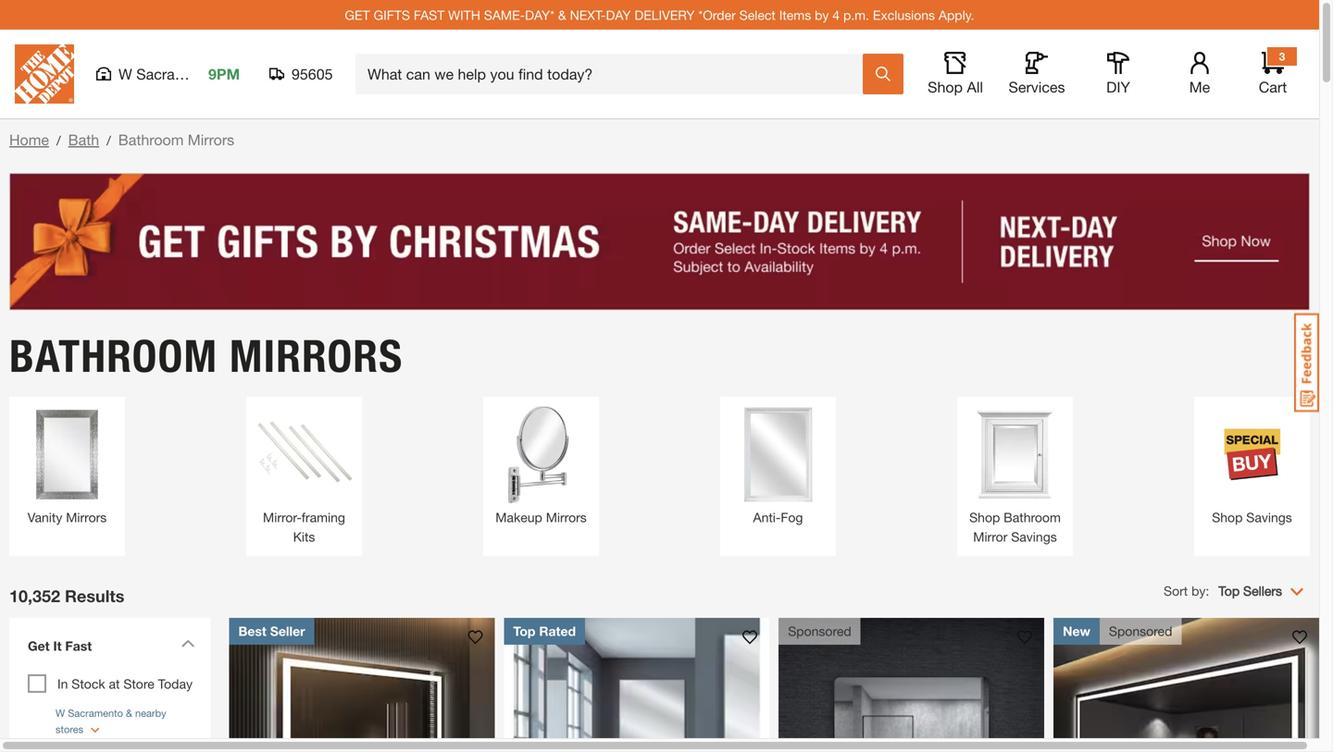 Task type: locate. For each thing, give the bounding box(es) containing it.
by:
[[1192, 584, 1209, 599]]

seller
[[270, 624, 305, 639]]

0 vertical spatial &
[[558, 7, 566, 22]]

0 horizontal spatial sponsored
[[788, 624, 852, 639]]

cart 3
[[1259, 50, 1287, 96]]

top right by:
[[1219, 584, 1240, 599]]

1 vertical spatial &
[[126, 708, 132, 720]]

2 sponsored from the left
[[1109, 624, 1173, 639]]

rated
[[539, 624, 576, 639]]

sacramento down 'stock'
[[68, 708, 123, 720]]

bath link
[[68, 131, 99, 149]]

1 vertical spatial w
[[56, 708, 65, 720]]

shop savings
[[1212, 510, 1292, 525]]

mirrors for bathroom
[[230, 330, 403, 383]]

0 horizontal spatial w
[[56, 708, 65, 720]]

makeup mirrors link
[[493, 406, 590, 528]]

shop savings link
[[1204, 406, 1301, 528]]

home link
[[9, 131, 49, 149]]

shop inside "button"
[[928, 78, 963, 96]]

shop all
[[928, 78, 983, 96]]

bathroom
[[118, 131, 184, 149], [9, 330, 218, 383], [1004, 510, 1061, 525]]

1 horizontal spatial &
[[558, 7, 566, 22]]

0 horizontal spatial sacramento
[[68, 708, 123, 720]]

mirrors for vanity
[[66, 510, 107, 525]]

makeup mirrors image
[[493, 406, 590, 504]]

36 in. w x 60 in. h rectangular frameless flush mount wall bathroom vanity mirror in silver image
[[504, 618, 770, 753]]

w
[[119, 65, 132, 83], [56, 708, 65, 720]]

same-
[[484, 7, 525, 22]]

10,352
[[9, 586, 60, 606]]

/
[[56, 133, 61, 148], [107, 133, 111, 148]]

0 horizontal spatial shop
[[928, 78, 963, 96]]

diy
[[1107, 78, 1130, 96]]

0 vertical spatial w
[[119, 65, 132, 83]]

1 vertical spatial savings
[[1011, 530, 1057, 545]]

0 horizontal spatial savings
[[1011, 530, 1057, 545]]

sacramento inside w sacramento & nearby stores
[[68, 708, 123, 720]]

get
[[28, 639, 50, 654]]

0 horizontal spatial /
[[56, 133, 61, 148]]

items
[[779, 7, 811, 22]]

1 vertical spatial top
[[513, 624, 536, 639]]

caret icon image
[[181, 640, 195, 648]]

fog
[[781, 510, 803, 525]]

0 vertical spatial savings
[[1247, 510, 1292, 525]]

/ left bath link on the left of the page
[[56, 133, 61, 148]]

the home depot logo image
[[15, 44, 74, 104]]

with
[[448, 7, 480, 22]]

me
[[1190, 78, 1210, 96]]

1 horizontal spatial /
[[107, 133, 111, 148]]

savings
[[1247, 510, 1292, 525], [1011, 530, 1057, 545]]

apply.
[[939, 7, 975, 22]]

1 horizontal spatial sponsored
[[1109, 624, 1173, 639]]

1 horizontal spatial shop
[[970, 510, 1000, 525]]

sort
[[1164, 584, 1188, 599]]

w sacramento 9pm
[[119, 65, 240, 83]]

95605
[[292, 65, 333, 83]]

shop bathroom mirror savings link
[[967, 406, 1064, 547]]

4
[[833, 7, 840, 22]]

sponsored banner image
[[9, 173, 1310, 311]]

day*
[[525, 7, 555, 22]]

savings down shop savings image
[[1247, 510, 1292, 525]]

w for w sacramento & nearby stores
[[56, 708, 65, 720]]

in stock at store today link
[[57, 677, 193, 692]]

& left nearby
[[126, 708, 132, 720]]

10,352 results
[[9, 586, 124, 606]]

1 horizontal spatial w
[[119, 65, 132, 83]]

1 horizontal spatial top
[[1219, 584, 1240, 599]]

1 vertical spatial sacramento
[[68, 708, 123, 720]]

0 vertical spatial sacramento
[[136, 65, 217, 83]]

day
[[606, 7, 631, 22]]

shop
[[928, 78, 963, 96], [970, 510, 1000, 525], [1212, 510, 1243, 525]]

sponsored
[[788, 624, 852, 639], [1109, 624, 1173, 639]]

9pm
[[208, 65, 240, 83]]

savings inside shop bathroom mirror savings
[[1011, 530, 1057, 545]]

get it fast
[[28, 639, 92, 654]]

top rated
[[513, 624, 576, 639]]

w up "stores"
[[56, 708, 65, 720]]

get it fast link
[[19, 628, 201, 670]]

get gifts fast with same-day* & next-day delivery *order select items by 4 p.m. exclusions apply.
[[345, 7, 975, 22]]

get
[[345, 7, 370, 22]]

1 horizontal spatial sacramento
[[136, 65, 217, 83]]

&
[[558, 7, 566, 22], [126, 708, 132, 720]]

0 vertical spatial top
[[1219, 584, 1240, 599]]

w inside w sacramento & nearby stores
[[56, 708, 65, 720]]

& right the day*
[[558, 7, 566, 22]]

savings right mirror
[[1011, 530, 1057, 545]]

shop left the all
[[928, 78, 963, 96]]

it
[[53, 639, 62, 654]]

makeup mirrors
[[496, 510, 587, 525]]

sacramento up home / bath / bathroom mirrors
[[136, 65, 217, 83]]

exclusions
[[873, 7, 935, 22]]

2 vertical spatial bathroom
[[1004, 510, 1061, 525]]

shop down shop savings image
[[1212, 510, 1243, 525]]

at
[[109, 677, 120, 692]]

top
[[1219, 584, 1240, 599], [513, 624, 536, 639]]

shop up mirror
[[970, 510, 1000, 525]]

top left rated
[[513, 624, 536, 639]]

bathroom inside shop bathroom mirror savings
[[1004, 510, 1061, 525]]

mirrors
[[188, 131, 234, 149], [230, 330, 403, 383], [66, 510, 107, 525], [546, 510, 587, 525]]

2 horizontal spatial shop
[[1212, 510, 1243, 525]]

anti-
[[753, 510, 781, 525]]

w for w sacramento 9pm
[[119, 65, 132, 83]]

shop savings image
[[1204, 406, 1301, 504]]

0 horizontal spatial &
[[126, 708, 132, 720]]

in
[[57, 677, 68, 692]]

/ right bath
[[107, 133, 111, 148]]

sacramento
[[136, 65, 217, 83], [68, 708, 123, 720]]

shop inside shop bathroom mirror savings
[[970, 510, 1000, 525]]

next-
[[570, 7, 606, 22]]

services
[[1009, 78, 1065, 96]]

in stock at store today
[[57, 677, 193, 692]]

sacramento for 9pm
[[136, 65, 217, 83]]

110 in. w x 40 in. h large rectangular frameless dual led lights anti-fog wall bathroom vanity mirror in tempered glass image
[[1054, 618, 1319, 753]]

w up home / bath / bathroom mirrors
[[119, 65, 132, 83]]

kits
[[293, 530, 315, 545]]



Task type: vqa. For each thing, say whether or not it's contained in the screenshot.
nice.
no



Task type: describe. For each thing, give the bounding box(es) containing it.
select
[[739, 7, 776, 22]]

3
[[1279, 50, 1285, 63]]

stock
[[72, 677, 105, 692]]

What can we help you find today? search field
[[368, 55, 862, 94]]

cart
[[1259, 78, 1287, 96]]

anti-fog
[[753, 510, 803, 525]]

vanity mirrors
[[28, 510, 107, 525]]

makeup
[[496, 510, 542, 525]]

*order
[[698, 7, 736, 22]]

shop for shop all
[[928, 78, 963, 96]]

gifts
[[374, 7, 410, 22]]

mirror-framing kits
[[263, 510, 345, 545]]

shop for shop bathroom mirror savings
[[970, 510, 1000, 525]]

stores
[[56, 724, 83, 736]]

vanity mirrors link
[[19, 406, 116, 528]]

anti-fog link
[[730, 406, 827, 528]]

mirror-
[[263, 510, 302, 525]]

store
[[123, 677, 154, 692]]

new
[[1063, 624, 1091, 639]]

best
[[238, 624, 267, 639]]

mirror-framing kits link
[[256, 406, 353, 547]]

mirrors for makeup
[[546, 510, 587, 525]]

shop bathroom mirror savings
[[970, 510, 1061, 545]]

sacramento for &
[[68, 708, 123, 720]]

& inside w sacramento & nearby stores
[[126, 708, 132, 720]]

bathroom mirrors
[[9, 330, 403, 383]]

home
[[9, 131, 49, 149]]

diy button
[[1089, 52, 1148, 96]]

1 vertical spatial bathroom
[[9, 330, 218, 383]]

delivery
[[635, 7, 695, 22]]

1 sponsored from the left
[[788, 624, 852, 639]]

2 / from the left
[[107, 133, 111, 148]]

48 in. w x 36 in. h rectangular framed wall bathroom vanity mirror image
[[779, 618, 1045, 753]]

shop all button
[[926, 52, 985, 96]]

best seller
[[238, 624, 305, 639]]

1 horizontal spatial savings
[[1247, 510, 1292, 525]]

bath
[[68, 131, 99, 149]]

w sacramento & nearby stores
[[56, 708, 166, 736]]

fast
[[65, 639, 92, 654]]

1 / from the left
[[56, 133, 61, 148]]

by
[[815, 7, 829, 22]]

0 horizontal spatial top
[[513, 624, 536, 639]]

home / bath / bathroom mirrors
[[9, 131, 234, 149]]

anti fog image
[[730, 406, 827, 504]]

sellers
[[1243, 584, 1282, 599]]

95605 button
[[269, 65, 333, 83]]

vanity mirrors image
[[19, 406, 116, 504]]

vanity
[[28, 510, 62, 525]]

48 in. w x 36 in. h large rectangular frameless led light anti-fog wall bathroom vanity mirror super bright image
[[229, 618, 495, 753]]

sort by: top sellers
[[1164, 584, 1282, 599]]

mirror
[[973, 530, 1008, 545]]

services button
[[1007, 52, 1067, 96]]

mirror-framing kits image
[[256, 406, 353, 504]]

all
[[967, 78, 983, 96]]

shop bathroom mirror savings image
[[967, 406, 1064, 504]]

me button
[[1170, 52, 1230, 96]]

p.m.
[[843, 7, 869, 22]]

shop for shop savings
[[1212, 510, 1243, 525]]

0 vertical spatial bathroom
[[118, 131, 184, 149]]

results
[[65, 586, 124, 606]]

nearby
[[135, 708, 166, 720]]

framing
[[302, 510, 345, 525]]

fast
[[414, 7, 445, 22]]

today
[[158, 677, 193, 692]]

feedback link image
[[1294, 313, 1319, 413]]



